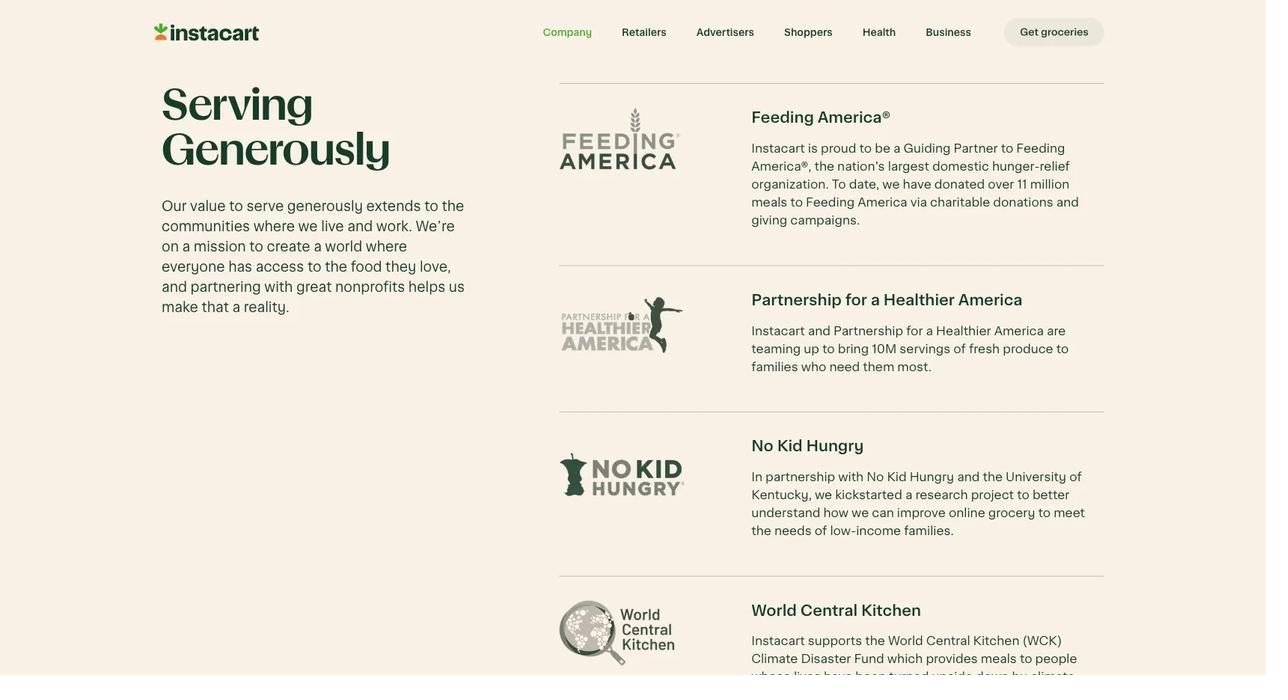 Task type: vqa. For each thing, say whether or not it's contained in the screenshot.
ADD button
no



Task type: locate. For each thing, give the bounding box(es) containing it.
no up kickstarted
[[867, 471, 884, 484]]

relief
[[1040, 160, 1070, 173]]

food left the as
[[916, 107, 937, 117]]

the inside instacart is proud to be a guiding partner to feeding america®, the nation's largest domestic hunger-relief organization. to date, we have donated over 11 million meals to feeding america via charitable donations and giving campaigns.
[[815, 160, 835, 173]]

healthier up servings
[[884, 292, 955, 308]]

access
[[987, 80, 1019, 90], [256, 260, 304, 274]]

a right that
[[232, 300, 240, 315]]

with down via
[[900, 209, 922, 221]]

nation's
[[838, 160, 885, 173]]

instacart up america®, at the top of page
[[752, 142, 805, 155]]

us inside the partner with us to expand access to food, inspire and educate consumers, and scale food as medicine programs to help people thrive.
[[927, 80, 938, 90]]

work
[[870, 209, 897, 221]]

the
[[815, 160, 835, 173], [442, 199, 464, 214], [325, 260, 347, 274], [983, 471, 1003, 484], [752, 525, 772, 538], [865, 635, 885, 648]]

food up nonprofits
[[351, 260, 382, 274]]

partner inside instacart is proud to be a guiding partner to feeding america®, the nation's largest domestic hunger-relief organization. to date, we have donated over 11 million meals to feeding america via charitable donations and giving campaigns.
[[954, 142, 998, 155]]

down
[[976, 671, 1009, 675]]

kitchen up which
[[861, 602, 921, 619]]

1 vertical spatial people
[[1036, 653, 1077, 666]]

instacart up climate
[[752, 635, 805, 648]]

instacart
[[752, 142, 805, 155], [870, 158, 930, 173], [934, 158, 994, 173], [752, 324, 805, 338], [752, 635, 805, 648]]

feeding america®
[[752, 110, 891, 126]]

1 vertical spatial hungry
[[910, 471, 954, 484]]

1 vertical spatial us
[[925, 209, 937, 221]]

partnering
[[191, 280, 261, 294]]

0 vertical spatial hungry
[[807, 438, 864, 455]]

grocery down project
[[989, 507, 1035, 520]]

0 horizontal spatial kid
[[777, 438, 803, 455]]

the down understand
[[752, 525, 772, 538]]

0 horizontal spatial central
[[801, 602, 858, 619]]

2 vertical spatial us
[[449, 280, 465, 294]]

partner up domestic
[[954, 142, 998, 155]]

food
[[916, 107, 937, 117], [351, 260, 382, 274]]

central up supports
[[801, 602, 858, 619]]

to right up
[[823, 342, 835, 355]]

families
[[752, 360, 798, 373]]

no up in at the right bottom of page
[[752, 438, 774, 455]]

america up the work
[[858, 196, 908, 209]]

1 vertical spatial business
[[997, 158, 1058, 173]]

1 vertical spatial kitchen
[[973, 635, 1020, 648]]

to up has
[[249, 239, 263, 254]]

fund
[[854, 653, 884, 666]]

central inside instacart supports the world central kitchen (wck) climate disaster fund which provides meals to people whose lives have been turned upside down by climat
[[926, 635, 970, 648]]

for up servings
[[907, 324, 923, 338]]

partner up food,
[[870, 80, 903, 90]]

feeding up campaigns.
[[806, 196, 855, 209]]

programs
[[996, 107, 1039, 117]]

us
[[927, 80, 938, 90], [925, 209, 937, 221], [449, 280, 465, 294]]

started
[[956, 209, 994, 221]]

health button
[[848, 18, 911, 46]]

of
[[1060, 94, 1069, 104], [954, 342, 966, 355], [1070, 471, 1082, 484], [815, 525, 827, 538]]

charitable
[[930, 196, 990, 209]]

thrive.
[[937, 121, 965, 131]]

to left be
[[860, 142, 872, 155]]

of left fresh
[[954, 342, 966, 355]]

business inside dropdown button
[[926, 27, 972, 37]]

instacart up the teaming
[[752, 324, 805, 338]]

health
[[863, 27, 896, 37], [934, 158, 979, 173]]

0 horizontal spatial food
[[351, 260, 382, 274]]

donated
[[935, 178, 985, 191]]

of inside save time and money when you shop from our marketplace for all of your business needs, from grocery to office supplies.
[[1060, 94, 1069, 104]]

get for get groceries
[[1020, 27, 1039, 37]]

0 vertical spatial kid
[[777, 438, 803, 455]]

0 vertical spatial health
[[863, 27, 896, 37]]

1 vertical spatial access
[[256, 260, 304, 274]]

partnership inside instacart and partnership for a healthier america are teaming up to bring 10m servings of fresh produce to families who need them most.
[[834, 324, 904, 338]]

0 vertical spatial america
[[858, 196, 908, 209]]

1 vertical spatial health
[[934, 158, 979, 173]]

1 horizontal spatial world
[[888, 635, 923, 648]]

shoppers button
[[769, 18, 848, 46]]

people down (wck)
[[1036, 653, 1077, 666]]

to up by
[[1020, 653, 1033, 666]]

for left 'all' in the right of the page
[[1033, 94, 1045, 104]]

1 horizontal spatial food
[[916, 107, 937, 117]]

1 horizontal spatial central
[[926, 635, 970, 648]]

feeding up relief
[[1017, 142, 1065, 155]]

our value to serve generously extends to the communities where we live and work. we're on a mission to create a world where everyone has access to the food they love, and partnering with great nonprofits helps us make that a reality.
[[162, 199, 465, 315]]

for inside instacart and partnership for a healthier america are teaming up to bring 10m servings of fresh produce to families who need them most.
[[907, 324, 923, 338]]

0 horizontal spatial partner
[[870, 80, 903, 90]]

improve
[[897, 507, 946, 520]]

america up fresh
[[959, 292, 1023, 308]]

million
[[1031, 178, 1070, 191]]

1 horizontal spatial hungry
[[910, 471, 954, 484]]

expand
[[952, 80, 985, 90]]

extends
[[366, 199, 421, 214]]

1 horizontal spatial where
[[366, 239, 407, 254]]

0 vertical spatial world
[[752, 602, 797, 619]]

1 vertical spatial grocery
[[989, 507, 1035, 520]]

0 horizontal spatial kitchen
[[861, 602, 921, 619]]

be
[[875, 142, 891, 155]]

1 horizontal spatial kid
[[887, 471, 907, 484]]

and up project
[[957, 471, 980, 484]]

health up food,
[[863, 27, 896, 37]]

we down largest
[[883, 178, 900, 191]]

0 vertical spatial grocery
[[1032, 107, 1067, 117]]

0 vertical spatial where
[[253, 219, 295, 234]]

partnership up up
[[752, 292, 842, 308]]

giving
[[752, 214, 788, 227]]

to up great
[[308, 260, 322, 274]]

1 vertical spatial get
[[934, 209, 953, 221]]

instacart for america®
[[752, 142, 805, 155]]

1 horizontal spatial get
[[1020, 27, 1039, 37]]

kitchen up down
[[973, 635, 1020, 648]]

instacart down be
[[870, 158, 930, 173]]

1 horizontal spatial meals
[[981, 653, 1017, 666]]

shoppers
[[784, 27, 833, 37]]

access up 'marketplace'
[[987, 80, 1019, 90]]

no kid hungry
[[752, 438, 864, 455]]

people down scale
[[904, 121, 935, 131]]

with inside our value to serve generously extends to the communities where we live and work. we're on a mission to create a world where everyone has access to the food they love, and partnering with great nonprofits helps us make that a reality.
[[264, 280, 293, 294]]

instacart for central
[[752, 635, 805, 648]]

helps
[[409, 280, 446, 294]]

instacart inside instacart is proud to be a guiding partner to feeding america®, the nation's largest domestic hunger-relief organization. to date, we have donated over 11 million meals to feeding america via charitable donations and giving campaigns.
[[752, 142, 805, 155]]

partner with us to expand access to food, inspire and educate consumers, and scale food as medicine programs to help people thrive.
[[870, 80, 1040, 131]]

0 horizontal spatial for
[[846, 292, 867, 308]]

and inside save time and money when you shop from our marketplace for all of your business needs, from grocery to office supplies.
[[980, 80, 997, 90]]

business up 11
[[997, 158, 1058, 173]]

access inside the partner with us to expand access to food, inspire and educate consumers, and scale food as medicine programs to help people thrive.
[[987, 80, 1019, 90]]

with up inspire
[[906, 80, 925, 90]]

of right 'all' in the right of the page
[[1060, 94, 1069, 104]]

our
[[162, 199, 187, 214]]

no
[[752, 438, 774, 455], [867, 471, 884, 484]]

1 horizontal spatial from
[[1009, 107, 1030, 117]]

1 horizontal spatial people
[[1036, 653, 1077, 666]]

where
[[253, 219, 295, 234], [366, 239, 407, 254]]

save time and money when you shop from our marketplace for all of your business needs, from grocery to office supplies.
[[934, 80, 1101, 131]]

campaigns.
[[791, 214, 860, 227]]

0 horizontal spatial people
[[904, 121, 935, 131]]

project
[[971, 489, 1014, 502]]

1 vertical spatial healthier
[[936, 324, 991, 338]]

instacart inside instacart and partnership for a healthier america are teaming up to bring 10m servings of fresh produce to families who need them most.
[[752, 324, 805, 338]]

from down consumers, at the top right of page
[[1009, 107, 1030, 117]]

us down love,
[[449, 280, 465, 294]]

0 horizontal spatial hungry
[[807, 438, 864, 455]]

kid
[[777, 438, 803, 455], [887, 471, 907, 484]]

mission
[[194, 239, 246, 254]]

the up project
[[983, 471, 1003, 484]]

1 horizontal spatial health
[[934, 158, 979, 173]]

america up produce
[[994, 324, 1044, 338]]

with up reality.
[[264, 280, 293, 294]]

serving generously
[[162, 85, 390, 172]]

0 horizontal spatial have
[[824, 671, 853, 675]]

hungry up 'partnership'
[[807, 438, 864, 455]]

0 vertical spatial people
[[904, 121, 935, 131]]

1 horizontal spatial partner
[[954, 142, 998, 155]]

0 vertical spatial get
[[1020, 27, 1039, 37]]

1 horizontal spatial have
[[903, 178, 932, 191]]

retailers button
[[607, 18, 682, 46]]

us for work
[[925, 209, 937, 221]]

america inside instacart is proud to be a guiding partner to feeding america®, the nation's largest domestic hunger-relief organization. to date, we have donated over 11 million meals to feeding america via charitable donations and giving campaigns.
[[858, 196, 908, 209]]

0 horizontal spatial business
[[926, 27, 972, 37]]

0 horizontal spatial access
[[256, 260, 304, 274]]

0 horizontal spatial world
[[752, 602, 797, 619]]

1 vertical spatial food
[[351, 260, 382, 274]]

1 horizontal spatial access
[[987, 80, 1019, 90]]

0 vertical spatial partnership
[[752, 292, 842, 308]]

0 vertical spatial no
[[752, 438, 774, 455]]

world
[[325, 239, 362, 254]]

medicine
[[951, 107, 993, 117]]

2 vertical spatial for
[[907, 324, 923, 338]]

a up servings
[[926, 324, 933, 338]]

marketplace
[[974, 94, 1030, 104]]

have down "disaster"
[[824, 671, 853, 675]]

get started
[[934, 209, 994, 221]]

kitchen
[[861, 602, 921, 619], [973, 635, 1020, 648]]

2 vertical spatial america
[[994, 324, 1044, 338]]

kid up kickstarted
[[887, 471, 907, 484]]

serve
[[247, 199, 284, 214]]

and up the world at the top of page
[[348, 219, 373, 234]]

0 vertical spatial us
[[927, 80, 938, 90]]

with up kickstarted
[[839, 471, 864, 484]]

company button
[[528, 18, 607, 46]]

us down via
[[925, 209, 937, 221]]

0 vertical spatial partner
[[870, 80, 903, 90]]

make
[[162, 300, 198, 315]]

and
[[980, 80, 997, 90], [928, 94, 945, 104], [870, 107, 887, 117], [1057, 196, 1079, 209], [348, 219, 373, 234], [162, 280, 187, 294], [808, 324, 831, 338], [957, 471, 980, 484]]

grocery
[[1032, 107, 1067, 117], [989, 507, 1035, 520]]

1 horizontal spatial business
[[997, 158, 1058, 173]]

1 vertical spatial partnership
[[834, 324, 904, 338]]

from up the as
[[934, 94, 955, 104]]

and inside instacart and partnership for a healthier america are teaming up to bring 10m servings of fresh produce to families who need them most.
[[808, 324, 831, 338]]

0 horizontal spatial get
[[934, 209, 953, 221]]

a up 10m
[[871, 292, 880, 308]]

1 vertical spatial have
[[824, 671, 853, 675]]

0 horizontal spatial no
[[752, 438, 774, 455]]

as
[[939, 107, 949, 117]]

kitchen inside instacart supports the world central kitchen (wck) climate disaster fund which provides meals to people whose lives have been turned upside down by climat
[[973, 635, 1020, 648]]

america®
[[818, 110, 891, 126]]

grocery down 'all' in the right of the page
[[1032, 107, 1067, 117]]

feeding up is
[[752, 110, 814, 126]]

0 vertical spatial business
[[926, 27, 972, 37]]

of left low-
[[815, 525, 827, 538]]

everyone
[[162, 260, 225, 274]]

(wck)
[[1023, 635, 1062, 648]]

the inside instacart supports the world central kitchen (wck) climate disaster fund which provides meals to people whose lives have been turned upside down by climat
[[865, 635, 885, 648]]

world up which
[[888, 635, 923, 648]]

1 vertical spatial no
[[867, 471, 884, 484]]

and up up
[[808, 324, 831, 338]]

with
[[906, 80, 925, 90], [900, 209, 922, 221], [264, 280, 293, 294], [839, 471, 864, 484]]

time
[[958, 80, 978, 90]]

the down is
[[815, 160, 835, 173]]

we
[[883, 178, 900, 191], [298, 219, 318, 234], [815, 489, 832, 502], [852, 507, 869, 520]]

0 horizontal spatial from
[[934, 94, 955, 104]]

via
[[911, 196, 927, 209]]

no inside in partnership with no kid hungry and the university of kentucky, we kickstarted a research project to better understand how we can improve online grocery to meet the needs of low-income families.
[[867, 471, 884, 484]]

research
[[916, 489, 968, 502]]

0 vertical spatial meals
[[752, 196, 788, 209]]

get groceries link
[[1004, 18, 1105, 46]]

where down work.
[[366, 239, 407, 254]]

to left time
[[940, 80, 949, 90]]

the up we're
[[442, 199, 464, 214]]

whose
[[752, 671, 791, 675]]

work.
[[376, 219, 412, 234]]

0 vertical spatial have
[[903, 178, 932, 191]]

0 horizontal spatial meals
[[752, 196, 788, 209]]

kid up 'partnership'
[[777, 438, 803, 455]]

from
[[934, 94, 955, 104], [1009, 107, 1030, 117]]

where down serve
[[253, 219, 295, 234]]

1 vertical spatial meals
[[981, 653, 1017, 666]]

world inside instacart supports the world central kitchen (wck) climate disaster fund which provides meals to people whose lives have been turned upside down by climat
[[888, 635, 923, 648]]

us up the business
[[927, 80, 938, 90]]

business up the save
[[926, 27, 972, 37]]

fresh
[[969, 342, 1000, 355]]

1 vertical spatial kid
[[887, 471, 907, 484]]

largest
[[888, 160, 930, 173]]

a inside in partnership with no kid hungry and the university of kentucky, we kickstarted a research project to better understand how we can improve online grocery to meet the needs of low-income families.
[[906, 489, 913, 502]]

0 vertical spatial for
[[1033, 94, 1045, 104]]

0 vertical spatial food
[[916, 107, 937, 117]]

and down million
[[1057, 196, 1079, 209]]

healthier up fresh
[[936, 324, 991, 338]]

grocery inside save time and money when you shop from our marketplace for all of your business needs, from grocery to office supplies.
[[1032, 107, 1067, 117]]

for up bring at bottom
[[846, 292, 867, 308]]

hungry up research
[[910, 471, 954, 484]]

the up fund
[[865, 635, 885, 648]]

to
[[940, 80, 949, 90], [1022, 80, 1031, 90], [1070, 107, 1079, 117], [870, 121, 880, 131], [860, 142, 872, 155], [1001, 142, 1014, 155], [791, 196, 803, 209], [229, 199, 243, 214], [425, 199, 439, 214], [249, 239, 263, 254], [308, 260, 322, 274], [823, 342, 835, 355], [1057, 342, 1069, 355], [1017, 489, 1030, 502], [1039, 507, 1051, 520], [1020, 653, 1033, 666]]

money
[[999, 80, 1031, 90]]

hungry
[[807, 438, 864, 455], [910, 471, 954, 484]]

get down charitable
[[934, 209, 953, 221]]

we up how
[[815, 489, 832, 502]]

hungry inside in partnership with no kid hungry and the university of kentucky, we kickstarted a research project to better understand how we can improve online grocery to meet the needs of low-income families.
[[910, 471, 954, 484]]

to down your
[[1070, 107, 1079, 117]]

bring
[[838, 342, 869, 355]]

2 horizontal spatial for
[[1033, 94, 1045, 104]]

1 vertical spatial for
[[846, 292, 867, 308]]

meals up 'giving'
[[752, 196, 788, 209]]

world up climate
[[752, 602, 797, 619]]

0 vertical spatial kitchen
[[861, 602, 921, 619]]

partnership up bring at bottom
[[834, 324, 904, 338]]

0 vertical spatial access
[[987, 80, 1019, 90]]

1 horizontal spatial no
[[867, 471, 884, 484]]

and up 'marketplace'
[[980, 80, 997, 90]]

1 vertical spatial from
[[1009, 107, 1030, 117]]

access down create
[[256, 260, 304, 274]]

company
[[543, 27, 592, 37]]

get left groceries
[[1020, 27, 1039, 37]]

in partnership with no kid hungry and the university of kentucky, we kickstarted a research project to better understand how we can improve online grocery to meet the needs of low-income families.
[[752, 471, 1085, 538]]

1 horizontal spatial kitchen
[[973, 635, 1020, 648]]

1 vertical spatial central
[[926, 635, 970, 648]]

1 vertical spatial world
[[888, 635, 923, 648]]

that
[[202, 300, 229, 315]]

a right be
[[894, 142, 901, 155]]

1 horizontal spatial for
[[907, 324, 923, 338]]

1 vertical spatial partner
[[954, 142, 998, 155]]

0 horizontal spatial health
[[863, 27, 896, 37]]

america inside instacart and partnership for a healthier america are teaming up to bring 10m servings of fresh produce to families who need them most.
[[994, 324, 1044, 338]]

we left live
[[298, 219, 318, 234]]

low-
[[830, 525, 856, 538]]

instacart inside instacart supports the world central kitchen (wck) climate disaster fund which provides meals to people whose lives have been turned upside down by climat
[[752, 635, 805, 648]]



Task type: describe. For each thing, give the bounding box(es) containing it.
partnership
[[766, 471, 835, 484]]

have inside instacart supports the world central kitchen (wck) climate disaster fund which provides meals to people whose lives have been turned upside down by climat
[[824, 671, 853, 675]]

is
[[808, 142, 818, 155]]

better
[[1033, 489, 1070, 502]]

to down better
[[1039, 507, 1051, 520]]

10m
[[872, 342, 897, 355]]

generously
[[287, 199, 363, 214]]

work with us
[[870, 209, 937, 221]]

we're
[[416, 219, 455, 234]]

0 vertical spatial from
[[934, 94, 955, 104]]

create
[[267, 239, 310, 254]]

1 vertical spatial where
[[366, 239, 407, 254]]

disaster
[[801, 653, 851, 666]]

to inside save time and money when you shop from our marketplace for all of your business needs, from grocery to office supplies.
[[1070, 107, 1079, 117]]

date,
[[849, 178, 880, 191]]

guiding
[[904, 142, 951, 155]]

them
[[863, 360, 895, 373]]

reality.
[[244, 300, 290, 315]]

for inside save time and money when you shop from our marketplace for all of your business needs, from grocery to office supplies.
[[1033, 94, 1045, 104]]

and inside instacart is proud to be a guiding partner to feeding america®, the nation's largest domestic hunger-relief organization. to date, we have donated over 11 million meals to feeding america via charitable donations and giving campaigns.
[[1057, 196, 1079, 209]]

0 vertical spatial central
[[801, 602, 858, 619]]

to up we're
[[425, 199, 439, 214]]

0 vertical spatial healthier
[[884, 292, 955, 308]]

with inside the partner with us to expand access to food, inspire and educate consumers, and scale food as medicine programs to help people thrive.
[[906, 80, 925, 90]]

business button
[[911, 18, 986, 46]]

instacart up donated
[[934, 158, 994, 173]]

in
[[752, 471, 763, 484]]

food inside the partner with us to expand access to food, inspire and educate consumers, and scale food as medicine programs to help people thrive.
[[916, 107, 937, 117]]

supplies.
[[962, 121, 1002, 131]]

has
[[228, 260, 252, 274]]

world central kitchen
[[752, 602, 921, 619]]

needs,
[[976, 107, 1006, 117]]

instacart health link
[[870, 156, 979, 174]]

to down university
[[1017, 489, 1030, 502]]

need
[[830, 360, 860, 373]]

to down organization.
[[791, 196, 803, 209]]

get groceries
[[1020, 27, 1089, 37]]

and inside in partnership with no kid hungry and the university of kentucky, we kickstarted a research project to better understand how we can improve online grocery to meet the needs of low-income families.
[[957, 471, 980, 484]]

you
[[1060, 80, 1077, 90]]

to up hunger-
[[1001, 142, 1014, 155]]

which
[[888, 653, 923, 666]]

instacart for for
[[752, 324, 805, 338]]

kentucky,
[[752, 489, 812, 502]]

of up better
[[1070, 471, 1082, 484]]

0 vertical spatial feeding
[[752, 110, 814, 126]]

scale
[[889, 107, 913, 117]]

healthier inside instacart and partnership for a healthier america are teaming up to bring 10m servings of fresh produce to families who need them most.
[[936, 324, 991, 338]]

supports
[[808, 635, 862, 648]]

we down kickstarted
[[852, 507, 869, 520]]

hunger-
[[992, 160, 1040, 173]]

on
[[162, 239, 179, 254]]

proud
[[821, 142, 857, 155]]

by
[[1012, 671, 1028, 675]]

to right value
[[229, 199, 243, 214]]

meet
[[1054, 507, 1085, 520]]

needs
[[775, 525, 812, 538]]

business
[[934, 107, 974, 117]]

0 horizontal spatial where
[[253, 219, 295, 234]]

health inside dropdown button
[[863, 27, 896, 37]]

of inside instacart and partnership for a healthier america are teaming up to bring 10m servings of fresh produce to families who need them most.
[[954, 342, 966, 355]]

us inside our value to serve generously extends to the communities where we live and work. we're on a mission to create a world where everyone has access to the food they love, and partnering with great nonprofits helps us make that a reality.
[[449, 280, 465, 294]]

save
[[934, 80, 955, 90]]

a inside instacart and partnership for a healthier america are teaming up to bring 10m servings of fresh produce to families who need them most.
[[926, 324, 933, 338]]

inspire
[[896, 94, 926, 104]]

can
[[872, 507, 894, 520]]

get for get started
[[934, 209, 953, 221]]

over
[[988, 178, 1014, 191]]

shop
[[1079, 80, 1101, 90]]

a right on
[[182, 239, 190, 254]]

they
[[386, 260, 416, 274]]

kickstarted
[[835, 489, 903, 502]]

a down live
[[314, 239, 322, 254]]

upside
[[932, 671, 973, 675]]

1 vertical spatial america
[[959, 292, 1023, 308]]

kid inside in partnership with no kid hungry and the university of kentucky, we kickstarted a research project to better understand how we can improve online grocery to meet the needs of low-income families.
[[887, 471, 907, 484]]

and down food,
[[870, 107, 887, 117]]

access inside our value to serve generously extends to the communities where we live and work. we're on a mission to create a world where everyone has access to the food they love, and partnering with great nonprofits helps us make that a reality.
[[256, 260, 304, 274]]

meals inside instacart supports the world central kitchen (wck) climate disaster fund which provides meals to people whose lives have been turned upside down by climat
[[981, 653, 1017, 666]]

partnership for a healthier america
[[752, 292, 1023, 308]]

grocery inside in partnership with no kid hungry and the university of kentucky, we kickstarted a research project to better understand how we can improve online grocery to meet the needs of low-income families.
[[989, 507, 1035, 520]]

1 vertical spatial feeding
[[1017, 142, 1065, 155]]

understand
[[752, 507, 821, 520]]

to up consumers, at the top right of page
[[1022, 80, 1031, 90]]

teaming
[[752, 342, 801, 355]]

to inside instacart supports the world central kitchen (wck) climate disaster fund which provides meals to people whose lives have been turned upside down by climat
[[1020, 653, 1033, 666]]

are
[[1047, 324, 1066, 338]]

to
[[832, 178, 846, 191]]

instacart health
[[870, 158, 979, 173]]

instacart supports the world central kitchen (wck) climate disaster fund which provides meals to people whose lives have been turned upside down by climat
[[752, 635, 1081, 675]]

up
[[804, 342, 820, 355]]

your
[[1071, 94, 1092, 104]]

partner inside the partner with us to expand access to food, inspire and educate consumers, and scale food as medicine programs to help people thrive.
[[870, 80, 903, 90]]

have inside instacart is proud to be a guiding partner to feeding america®, the nation's largest domestic hunger-relief organization. to date, we have donated over 11 million meals to feeding america via charitable donations and giving campaigns.
[[903, 178, 932, 191]]

groceries
[[1041, 27, 1089, 37]]

11
[[1018, 178, 1027, 191]]

serving
[[162, 85, 313, 127]]

produce
[[1003, 342, 1054, 355]]

food inside our value to serve generously extends to the communities where we live and work. we're on a mission to create a world where everyone has access to the food they love, and partnering with great nonprofits helps us make that a reality.
[[351, 260, 382, 274]]

nonprofits
[[335, 280, 405, 294]]

income
[[856, 525, 901, 538]]

most.
[[898, 360, 932, 373]]

people inside the partner with us to expand access to food, inspire and educate consumers, and scale food as medicine programs to help people thrive.
[[904, 121, 935, 131]]

educate
[[948, 94, 985, 104]]

and up the as
[[928, 94, 945, 104]]

work with us link
[[870, 209, 937, 221]]

retailers
[[622, 27, 667, 37]]

2 vertical spatial feeding
[[806, 196, 855, 209]]

with inside in partnership with no kid hungry and the university of kentucky, we kickstarted a research project to better understand how we can improve online grocery to meet the needs of low-income families.
[[839, 471, 864, 484]]

america®,
[[752, 160, 812, 173]]

how
[[824, 507, 849, 520]]

all
[[1047, 94, 1057, 104]]

donations
[[993, 196, 1054, 209]]

families.
[[904, 525, 954, 538]]

great
[[296, 280, 332, 294]]

generously
[[162, 130, 390, 172]]

communities
[[162, 219, 250, 234]]

lives
[[794, 671, 821, 675]]

the down the world at the top of page
[[325, 260, 347, 274]]

us for partner
[[927, 80, 938, 90]]

meals inside instacart is proud to be a guiding partner to feeding america®, the nation's largest domestic hunger-relief organization. to date, we have donated over 11 million meals to feeding america via charitable donations and giving campaigns.
[[752, 196, 788, 209]]

advertisers
[[697, 27, 755, 37]]

a inside instacart is proud to be a guiding partner to feeding america®, the nation's largest domestic hunger-relief organization. to date, we have donated over 11 million meals to feeding america via charitable donations and giving campaigns.
[[894, 142, 901, 155]]

we inside our value to serve generously extends to the communities where we live and work. we're on a mission to create a world where everyone has access to the food they love, and partnering with great nonprofits helps us make that a reality.
[[298, 219, 318, 234]]

to down are
[[1057, 342, 1069, 355]]

advertisers button
[[682, 18, 769, 46]]

people inside instacart supports the world central kitchen (wck) climate disaster fund which provides meals to people whose lives have been turned upside down by climat
[[1036, 653, 1077, 666]]

we inside instacart is proud to be a guiding partner to feeding america®, the nation's largest domestic hunger-relief organization. to date, we have donated over 11 million meals to feeding america via charitable donations and giving campaigns.
[[883, 178, 900, 191]]

and up make
[[162, 280, 187, 294]]

to left help
[[870, 121, 880, 131]]



